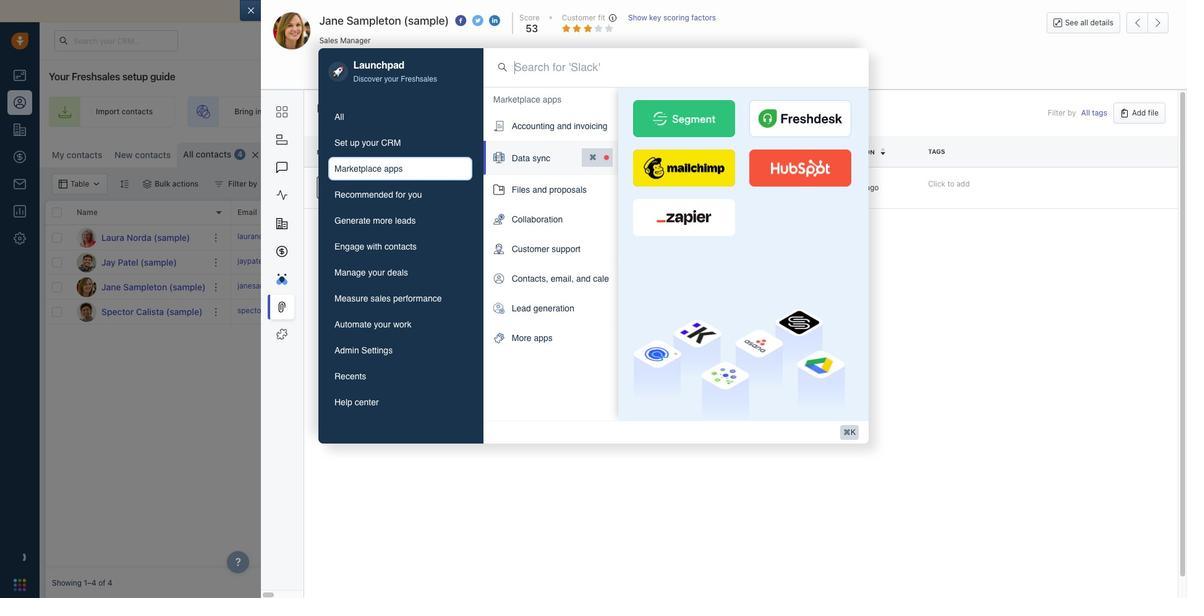 Task type: describe. For each thing, give the bounding box(es) containing it.
freshsales inside launchpad discover your freshsales
[[401, 75, 437, 84]]

marketplace inside list of options list box
[[493, 95, 540, 105]]

files and proposals
[[512, 185, 587, 195]]

work phone
[[330, 208, 374, 217]]

manager
[[340, 36, 371, 45]]

sync inside list of options list box
[[532, 153, 550, 163]]

create sales sequence link
[[657, 96, 808, 127]]

lauranordasample@gmail.com
[[237, 232, 342, 241]]

recommended for you
[[334, 190, 422, 200]]

tags
[[1092, 108, 1107, 118]]

j image
[[77, 277, 96, 297]]

+ click to add for 37
[[608, 233, 657, 242]]

1 - from the left
[[753, 183, 757, 192]]

team
[[605, 107, 623, 116]]

3684932360 link
[[330, 281, 377, 294]]

recents
[[334, 372, 366, 382]]

account
[[887, 208, 917, 217]]

12 more...
[[288, 150, 323, 160]]

s image
[[77, 302, 96, 322]]

data
[[512, 153, 530, 163]]

18
[[516, 257, 527, 268]]

pipeline
[[931, 107, 959, 116]]

0 horizontal spatial freshsales
[[72, 71, 120, 82]]

actions
[[172, 179, 199, 189]]

score for score
[[516, 208, 537, 217]]

add for 37
[[644, 233, 657, 242]]

owner
[[723, 208, 745, 217]]

customer for customer fit
[[562, 13, 596, 22]]

1 horizontal spatial in
[[898, 36, 904, 44]]

call link
[[370, 62, 408, 83]]

contacts for import
[[122, 107, 153, 116]]

your left "pipeline"
[[892, 107, 908, 116]]

add for 54
[[644, 307, 657, 317]]

contacts?
[[424, 182, 459, 191]]

j image
[[77, 253, 96, 272]]

0 horizontal spatial import
[[96, 107, 120, 116]]

name inside dialog
[[317, 148, 336, 156]]

press space to select this row. row containing 37
[[231, 226, 1181, 250]]

all button
[[328, 105, 472, 129]]

invoicing
[[574, 121, 608, 131]]

note button
[[503, 62, 545, 83]]

cell for 54
[[973, 300, 1181, 324]]

0 vertical spatial james
[[579, 183, 601, 192]]

(sample) for press space to select this row. "row" containing jay patel (sample)
[[141, 257, 177, 267]]

enable
[[488, 6, 515, 16]]

see
[[1065, 18, 1078, 27]]

with
[[367, 242, 382, 252]]

engage
[[334, 242, 364, 252]]

0 horizontal spatial leads
[[294, 107, 313, 116]]

generation
[[533, 304, 574, 314]]

Search your CRM... text field
[[54, 30, 178, 51]]

contacts for my
[[67, 150, 102, 160]]

click inside dialog
[[928, 179, 945, 188]]

connect your mailbox to improve deliverability and enable 2-way sync of email conversations. import all your sales data
[[279, 6, 766, 16]]

set for set up your crm
[[334, 138, 347, 148]]

added on
[[841, 148, 875, 156]]

sales for sales owner
[[701, 208, 721, 217]]

support
[[552, 244, 581, 254]]

proposals
[[549, 185, 587, 195]]

2 - from the left
[[757, 183, 760, 192]]

deals
[[387, 268, 408, 278]]

contacts inside button
[[385, 242, 417, 252]]

call
[[389, 67, 402, 77]]

list of options list box
[[483, 87, 626, 353]]

more...
[[298, 150, 323, 160]]

apps inside marketplace apps button
[[384, 164, 403, 174]]

press space to select this row. row containing 18
[[231, 250, 1181, 275]]

your inside launchpad discover your freshsales
[[384, 75, 399, 84]]

import all your sales data link
[[663, 6, 769, 16]]

guide
[[150, 71, 175, 82]]

twitter circled image
[[472, 14, 483, 27]]

customer for customer support
[[512, 244, 549, 254]]

grid containing 37
[[46, 200, 1181, 569]]

add for 18
[[644, 258, 657, 267]]

recommended for you button
[[328, 183, 472, 207]]

your up invoicing
[[587, 107, 603, 116]]

press space to select this row. row containing laura norda (sample)
[[46, 226, 231, 250]]

table
[[975, 148, 993, 158]]

details
[[1090, 18, 1114, 27]]

days inside dialog
[[848, 183, 864, 192]]

1 horizontal spatial days
[[915, 36, 930, 44]]

1 horizontal spatial import
[[663, 6, 690, 16]]

add file
[[1132, 108, 1159, 117]]

your freshsales setup guide
[[49, 71, 175, 82]]

cell for 18
[[973, 250, 1181, 275]]

marketplace inside marketplace apps button
[[334, 164, 382, 174]]

0 horizontal spatial in
[[255, 107, 262, 116]]

0 vertical spatial james peterson
[[579, 183, 635, 192]]

1 vertical spatial of
[[98, 579, 105, 588]]

customize
[[935, 148, 973, 158]]

tab list containing all
[[328, 105, 472, 414]]

qualified
[[807, 307, 839, 317]]

all inside button
[[1080, 18, 1088, 27]]

add deal link
[[993, 96, 1094, 127]]

new contacts
[[115, 150, 171, 160]]

container_wx8msf4aqz5i3rn1 image for filter by button
[[215, 180, 223, 189]]

up for set up your sales pipeline
[[881, 107, 890, 116]]

add for add file
[[1132, 108, 1146, 117]]

marketplace apps inside list of options list box
[[493, 95, 562, 105]]

lead
[[512, 304, 531, 314]]

name row
[[46, 201, 231, 226]]

sales inside measure sales performance "button"
[[371, 294, 391, 304]]

your left mailbox
[[316, 6, 334, 16]]

1 vertical spatial tags
[[608, 208, 626, 217]]

score for score 53
[[519, 13, 540, 22]]

task button
[[551, 62, 593, 83]]

jaypatelsample@gmail.com link
[[237, 256, 332, 269]]

see all details button
[[1047, 12, 1120, 33]]

my contacts
[[52, 150, 102, 160]]

click for 54
[[615, 307, 632, 317]]

jay patel (sample) link
[[101, 256, 177, 269]]

1–4
[[84, 579, 96, 588]]

3
[[841, 183, 845, 192]]

add for add deal
[[1040, 107, 1055, 116]]

create sales sequence
[[704, 107, 785, 116]]

jane inside press space to select this row. "row"
[[101, 282, 121, 292]]

file for file type
[[666, 148, 680, 156]]

all contacts 4
[[183, 149, 243, 160]]

connect your mailbox link
[[279, 6, 370, 16]]

jane sampleton (sample) inside dialog
[[319, 14, 449, 27]]

filter by
[[228, 179, 257, 189]]

owner
[[579, 148, 603, 156]]

collaboration
[[512, 215, 563, 224]]

mailbox
[[336, 6, 368, 16]]

contacts, email, and calendar
[[512, 274, 626, 284]]

jane sampleton (sample) inside press space to select this row. "row"
[[101, 282, 206, 292]]

customize table
[[935, 148, 993, 158]]

fit
[[598, 13, 605, 22]]

manage
[[334, 268, 366, 278]]

contacts for all
[[196, 149, 231, 160]]

key
[[649, 13, 661, 22]]

contacts for new
[[135, 150, 171, 160]]

4 inside all contacts 4
[[238, 150, 243, 159]]

your left the deals
[[368, 268, 385, 278]]

press space to select this row. row containing jane sampleton (sample)
[[46, 275, 231, 300]]

0 vertical spatial all
[[693, 6, 702, 16]]

task
[[446, 307, 460, 316]]

53 button
[[523, 23, 538, 34]]

container_wx8msf4aqz5i3rn1 image inside customize table button
[[924, 149, 932, 158]]

new
[[115, 150, 133, 160]]

see all details
[[1065, 18, 1114, 27]]

l image
[[77, 228, 96, 248]]

sequence
[[751, 107, 785, 116]]

0 vertical spatial of
[[567, 6, 575, 16]]

facebook circled image
[[455, 14, 466, 27]]

email button
[[320, 62, 364, 83]]

score 53
[[519, 13, 540, 34]]

on
[[865, 148, 875, 156]]

3684932360
[[330, 281, 377, 291]]

1 horizontal spatial tags
[[928, 148, 945, 155]]

manage your deals button
[[328, 261, 472, 285]]

work
[[330, 208, 349, 217]]

more
[[373, 216, 393, 226]]

route
[[534, 107, 554, 116]]

all tags link
[[1081, 108, 1107, 118]]

3 days ago
[[841, 183, 879, 192]]

by for filter by
[[249, 179, 257, 189]]

⌘ for ⌘ k
[[843, 428, 851, 437]]

sales left data at the right top of page
[[725, 6, 746, 16]]

data sync
[[512, 153, 550, 163]]

click for 50
[[615, 283, 632, 292]]

deal
[[1057, 107, 1072, 116]]

note
[[522, 67, 538, 77]]

file
[[1148, 108, 1159, 117]]



Task type: locate. For each thing, give the bounding box(es) containing it.
your for your freshsales setup guide
[[49, 71, 69, 82]]

spectorcalista@gmail.com link
[[237, 305, 329, 318]]

sampleton up 'manager'
[[346, 14, 401, 27]]

(sample)
[[404, 14, 449, 27], [154, 232, 190, 243], [141, 257, 177, 267], [169, 282, 206, 292], [166, 306, 202, 317]]

1 + click to add from the top
[[608, 233, 657, 242]]

contacts right my
[[67, 150, 102, 160]]

type
[[681, 148, 698, 156]]

1 vertical spatial your
[[49, 71, 69, 82]]

4 up filter by
[[238, 150, 243, 159]]

leads
[[294, 107, 313, 116], [556, 107, 576, 116], [395, 216, 416, 226]]

add file button
[[1113, 103, 1165, 124]]

ago
[[866, 183, 879, 192]]

freshworks switcher image
[[14, 579, 26, 592]]

2 row group from the left
[[231, 226, 1181, 325]]

0 vertical spatial by
[[1068, 108, 1076, 118]]

0 horizontal spatial jane sampleton (sample)
[[101, 282, 206, 292]]

0 horizontal spatial all
[[183, 149, 193, 160]]

sales left 'owner'
[[701, 208, 721, 217]]

0 vertical spatial set
[[867, 107, 879, 116]]

james
[[579, 183, 601, 192], [716, 233, 739, 242]]

file left size
[[753, 148, 767, 155]]

Search for 'Slack' field
[[514, 60, 854, 75]]

+
[[608, 233, 613, 242], [330, 256, 335, 266], [608, 258, 613, 267], [608, 283, 613, 292], [423, 307, 428, 316], [608, 307, 613, 317]]

1 vertical spatial name
[[77, 208, 98, 217]]

james down sales owner
[[716, 233, 739, 242]]

freshsales up all "button"
[[401, 75, 437, 84]]

email down filter by
[[237, 208, 257, 217]]

generate more leads button
[[328, 209, 472, 233]]

54
[[516, 306, 528, 317]]

files for files
[[317, 102, 340, 115]]

container_wx8msf4aqz5i3rn1 image inside filter by button
[[215, 180, 223, 189]]

filter by button
[[207, 174, 265, 195]]

+ click to add
[[608, 233, 657, 242], [608, 258, 657, 267], [608, 283, 657, 292], [608, 307, 657, 317]]

files down the data
[[512, 185, 530, 195]]

link
[[666, 183, 681, 192]]

your for your trial ends in 21 days
[[849, 36, 864, 44]]

freshsales
[[72, 71, 120, 82], [401, 75, 437, 84]]

0 vertical spatial jane sampleton (sample)
[[319, 14, 449, 27]]

1 vertical spatial peterson
[[741, 233, 772, 242]]

and down 'route leads to your team'
[[557, 121, 571, 131]]

sales up automate your work
[[371, 294, 391, 304]]

sales
[[725, 6, 746, 16], [730, 107, 749, 116], [910, 107, 929, 116], [371, 294, 391, 304]]

press space to select this row. row containing 54
[[231, 300, 1181, 325]]

add left task
[[430, 307, 444, 316]]

conversations.
[[601, 6, 661, 16]]

(sample) inside "link"
[[154, 232, 190, 243]]

3 + click to add from the top
[[608, 283, 657, 292]]

12 more... button
[[270, 147, 330, 164]]

sales owner
[[701, 208, 745, 217]]

53
[[526, 23, 538, 34]]

press space to select this row. row containing jay patel (sample)
[[46, 250, 231, 275]]

set up your sales pipeline link
[[820, 96, 981, 127]]

all for all
[[334, 112, 344, 122]]

press-command-k-to-open-and-close element
[[840, 425, 859, 440]]

all inside dialog
[[1081, 108, 1090, 118]]

1 horizontal spatial customer
[[562, 13, 596, 22]]

email
[[577, 6, 599, 16]]

your right scoring
[[704, 6, 722, 16]]

email
[[338, 67, 357, 77], [237, 208, 257, 217]]

crm
[[381, 138, 401, 148]]

(sample) for press space to select this row. "row" containing jane sampleton (sample)
[[169, 282, 206, 292]]

1 horizontal spatial name
[[317, 148, 336, 156]]

all contacts link
[[183, 148, 231, 161]]

sales
[[319, 36, 338, 45], [701, 208, 721, 217]]

peterson right proposals
[[604, 183, 635, 192]]

leads right website
[[294, 107, 313, 116]]

row group containing 37
[[231, 226, 1181, 325]]

filter inside filter by button
[[228, 179, 247, 189]]

container_wx8msf4aqz5i3rn1 image inside bulk actions button
[[143, 180, 152, 189]]

1 horizontal spatial container_wx8msf4aqz5i3rn1 image
[[924, 149, 932, 158]]

in left 21
[[898, 36, 904, 44]]

spector
[[101, 306, 134, 317]]

1 horizontal spatial up
[[881, 107, 890, 116]]

0 horizontal spatial add
[[430, 307, 444, 316]]

0 horizontal spatial tags
[[608, 208, 626, 217]]

(sample) right norda
[[154, 232, 190, 243]]

1 vertical spatial in
[[255, 107, 262, 116]]

your left work
[[374, 320, 391, 330]]

cell for 37
[[973, 226, 1181, 250]]

0 vertical spatial peterson
[[604, 183, 635, 192]]

1 row group from the left
[[46, 226, 231, 325]]

+ click to add for 18
[[608, 258, 657, 267]]

row group
[[46, 226, 231, 325], [231, 226, 1181, 325]]

admin settings
[[334, 346, 393, 356]]

0 vertical spatial days
[[915, 36, 930, 44]]

0 horizontal spatial filter
[[228, 179, 247, 189]]

peterson down 'owner'
[[741, 233, 772, 242]]

discover
[[353, 75, 382, 84]]

all inside "button"
[[334, 112, 344, 122]]

contacts,
[[512, 274, 548, 284]]

leads inside 'button'
[[395, 216, 416, 226]]

automate your work button
[[328, 313, 472, 337]]

⌘ for ⌘
[[589, 153, 597, 162]]

2 horizontal spatial all
[[1081, 108, 1090, 118]]

spector calista (sample) link
[[101, 306, 202, 318]]

1 horizontal spatial container_wx8msf4aqz5i3rn1 image
[[215, 180, 223, 189]]

(sample) inside dialog
[[404, 14, 449, 27]]

1 horizontal spatial all
[[334, 112, 344, 122]]

files
[[397, 182, 412, 191]]

0 horizontal spatial all
[[693, 6, 702, 16]]

way
[[527, 6, 543, 16]]

4 right the 1–4
[[108, 579, 112, 588]]

import down your freshsales setup guide
[[96, 107, 120, 116]]

leads up accounting and invoicing on the top
[[556, 107, 576, 116]]

sampleton inside press space to select this row. "row"
[[123, 282, 167, 292]]

0 vertical spatial sales
[[319, 36, 338, 45]]

0 horizontal spatial container_wx8msf4aqz5i3rn1 image
[[704, 233, 713, 242]]

grid
[[46, 200, 1181, 569]]

show
[[628, 13, 647, 22]]

1 horizontal spatial ⌘
[[589, 153, 597, 162]]

1 vertical spatial score
[[516, 208, 537, 217]]

accounting
[[512, 121, 555, 131]]

1 vertical spatial files
[[512, 185, 530, 195]]

all up actions
[[183, 149, 193, 160]]

marketplace apps heading inside list of options list box
[[493, 93, 562, 106]]

1 horizontal spatial file
[[753, 148, 767, 155]]

0 horizontal spatial set
[[334, 138, 347, 148]]

contacts up filter by button
[[196, 149, 231, 160]]

and left proposals
[[532, 185, 547, 195]]

1 horizontal spatial email
[[338, 67, 357, 77]]

⌘ inside press-command-k-to-open-and-close element
[[843, 428, 851, 437]]

of left email
[[567, 6, 575, 16]]

james peterson
[[579, 183, 635, 192], [716, 233, 772, 242]]

launchpad
[[353, 60, 404, 71]]

files down email button
[[317, 102, 340, 115]]

21
[[906, 36, 913, 44]]

sync right way
[[545, 6, 564, 16]]

0 horizontal spatial sales
[[319, 36, 338, 45]]

of right the 1–4
[[98, 579, 105, 588]]

by for filter by all tags
[[1068, 108, 1076, 118]]

container_wx8msf4aqz5i3rn1 image down sales owner
[[704, 233, 713, 242]]

0 vertical spatial files
[[317, 102, 340, 115]]

0 horizontal spatial name
[[77, 208, 98, 217]]

you
[[408, 190, 422, 200]]

0 vertical spatial container_wx8msf4aqz5i3rn1 image
[[924, 149, 932, 158]]

ends
[[880, 36, 896, 44]]

in right 'bring'
[[255, 107, 262, 116]]

add for 50
[[644, 283, 657, 292]]

(sample) up spector calista (sample)
[[169, 282, 206, 292]]

0 horizontal spatial peterson
[[604, 183, 635, 192]]

set inside set up your crm button
[[334, 138, 347, 148]]

0 horizontal spatial james peterson
[[579, 183, 635, 192]]

score up 37
[[516, 208, 537, 217]]

customer left fit
[[562, 13, 596, 22]]

+ click to add for 54
[[608, 307, 657, 317]]

up inside button
[[350, 138, 360, 148]]

sync right the data
[[532, 153, 550, 163]]

all up ⌘ o
[[334, 112, 344, 122]]

linkedin circled image
[[489, 14, 500, 27]]

dialog containing jane sampleton (sample)
[[240, 0, 1187, 598]]

measure sales performance
[[334, 294, 442, 304]]

contacts up manage your deals button
[[385, 242, 417, 252]]

0 vertical spatial up
[[881, 107, 890, 116]]

1 horizontal spatial by
[[1068, 108, 1076, 118]]

1 vertical spatial customer
[[512, 244, 549, 254]]

days right 3
[[848, 183, 864, 192]]

press space to select this row. row containing spector calista (sample)
[[46, 300, 231, 325]]

0 horizontal spatial of
[[98, 579, 105, 588]]

leads right the more
[[395, 216, 416, 226]]

(sample) for press space to select this row. "row" containing spector calista (sample)
[[166, 306, 202, 317]]

tags
[[928, 148, 945, 155], [608, 208, 626, 217]]

bulk actions
[[155, 179, 199, 189]]

1 vertical spatial james
[[716, 233, 739, 242]]

email inside button
[[338, 67, 357, 77]]

filter down all contacts 4
[[228, 179, 247, 189]]

setup
[[122, 71, 148, 82]]

1 horizontal spatial sampleton
[[346, 14, 401, 27]]

⌘ for ⌘ o
[[336, 151, 343, 160]]

2 horizontal spatial add
[[1132, 108, 1146, 117]]

dialog
[[240, 0, 1187, 598]]

⌘ k
[[843, 428, 856, 437]]

all right see
[[1080, 18, 1088, 27]]

row group containing laura norda (sample)
[[46, 226, 231, 325]]

0 horizontal spatial 4
[[108, 579, 112, 588]]

press space to select this row. row containing 50
[[231, 275, 1181, 300]]

0 vertical spatial your
[[849, 36, 864, 44]]

1 vertical spatial up
[[350, 138, 360, 148]]

1 vertical spatial by
[[249, 179, 257, 189]]

spector calista (sample)
[[101, 306, 202, 317]]

show key scoring factors link
[[628, 12, 716, 35]]

contacts down setup
[[122, 107, 153, 116]]

2 container_wx8msf4aqz5i3rn1 image from the left
[[215, 180, 223, 189]]

score up the 53 button
[[519, 13, 540, 22]]

launchpad discover your freshsales
[[353, 60, 437, 84]]

website
[[264, 107, 292, 116]]

customer inside list of options list box
[[512, 244, 549, 254]]

1 horizontal spatial files
[[512, 185, 530, 195]]

add left file
[[1132, 108, 1146, 117]]

(sample) for press space to select this row. "row" containing laura norda (sample)
[[154, 232, 190, 243]]

0 horizontal spatial container_wx8msf4aqz5i3rn1 image
[[143, 180, 152, 189]]

1 container_wx8msf4aqz5i3rn1 image from the left
[[143, 180, 152, 189]]

4 + click to add from the top
[[608, 307, 657, 317]]

press space to select this row. row
[[46, 226, 231, 250], [231, 226, 1181, 250], [46, 250, 231, 275], [231, 250, 1181, 275], [46, 275, 231, 300], [231, 275, 1181, 300], [46, 300, 231, 325], [231, 300, 1181, 325]]

0 vertical spatial score
[[519, 13, 540, 22]]

email,
[[551, 274, 574, 284]]

your left 'crm'
[[362, 138, 379, 148]]

sampleton down jay patel (sample) link
[[123, 282, 167, 292]]

sales left "pipeline"
[[910, 107, 929, 116]]

automate
[[334, 320, 372, 330]]

jane sampleton (sample) up 'manager'
[[319, 14, 449, 27]]

0 horizontal spatial days
[[848, 183, 864, 192]]

scoring
[[663, 13, 689, 22]]

1 vertical spatial 4
[[108, 579, 112, 588]]

1 horizontal spatial your
[[849, 36, 864, 44]]

jane sampleton (sample)
[[319, 14, 449, 27], [101, 282, 206, 292]]

set up ⌘ o
[[334, 138, 347, 148]]

name inside row
[[77, 208, 98, 217]]

1 vertical spatial set
[[334, 138, 347, 148]]

jane up "sales manager"
[[319, 14, 344, 27]]

sales for sales manager
[[319, 36, 338, 45]]

up for set up your crm
[[350, 138, 360, 148]]

1 file from the left
[[753, 148, 767, 155]]

norda
[[127, 232, 152, 243]]

0 vertical spatial 4
[[238, 150, 243, 159]]

0 horizontal spatial customer
[[512, 244, 549, 254]]

1 horizontal spatial sales
[[701, 208, 721, 217]]

contacts
[[122, 107, 153, 116], [196, 149, 231, 160], [67, 150, 102, 160], [135, 150, 171, 160], [385, 242, 417, 252]]

+ click to add for 50
[[608, 283, 657, 292]]

filter for filter by all tags
[[1048, 108, 1066, 118]]

marketplace apps
[[493, 95, 562, 105], [493, 95, 562, 105], [334, 164, 403, 174]]

(sample) left facebook circled icon on the left of the page
[[404, 14, 449, 27]]

customer down 37
[[512, 244, 549, 254]]

1 horizontal spatial set
[[867, 107, 879, 116]]

jane sampleton (sample) up spector calista (sample)
[[101, 282, 206, 292]]

1 vertical spatial container_wx8msf4aqz5i3rn1 image
[[704, 233, 713, 242]]

name up l icon on the left
[[77, 208, 98, 217]]

0 vertical spatial sync
[[545, 6, 564, 16]]

1 vertical spatial import
[[96, 107, 120, 116]]

attach
[[372, 182, 395, 191]]

freshsales up the import contacts link
[[72, 71, 120, 82]]

add left deal
[[1040, 107, 1055, 116]]

+ for 50
[[608, 283, 613, 292]]

1 vertical spatial email
[[237, 208, 257, 217]]

menu
[[618, 88, 869, 421]]

container_wx8msf4aqz5i3rn1 image left customize
[[924, 149, 932, 158]]

⌘ inside list of options list box
[[589, 153, 597, 162]]

0 horizontal spatial sampleton
[[123, 282, 167, 292]]

1 horizontal spatial jane
[[319, 14, 344, 27]]

container_wx8msf4aqz5i3rn1 image left bulk
[[143, 180, 152, 189]]

factors
[[691, 13, 716, 22]]

1 vertical spatial all
[[1080, 18, 1088, 27]]

and left linkedin circled image
[[470, 6, 486, 16]]

file for file size
[[753, 148, 767, 155]]

sync
[[545, 6, 564, 16], [532, 153, 550, 163]]

james peterson down the owner on the top
[[579, 183, 635, 192]]

marketplace apps inside button
[[334, 164, 403, 174]]

filter left all tags link
[[1048, 108, 1066, 118]]

all
[[693, 6, 702, 16], [1080, 18, 1088, 27]]

1 horizontal spatial jane sampleton (sample)
[[319, 14, 449, 27]]

0 vertical spatial jane
[[319, 14, 344, 27]]

sales inside create sales sequence link
[[730, 107, 749, 116]]

your down launchpad
[[384, 75, 399, 84]]

click for 18
[[615, 258, 632, 267]]

0 vertical spatial tags
[[928, 148, 945, 155]]

my
[[52, 150, 64, 160]]

37
[[516, 232, 527, 243]]

add deal
[[1040, 107, 1072, 116]]

0 horizontal spatial up
[[350, 138, 360, 148]]

1 horizontal spatial 4
[[238, 150, 243, 159]]

set up on in the top right of the page
[[867, 107, 879, 116]]

by inside button
[[249, 179, 257, 189]]

click for 37
[[615, 233, 632, 242]]

add inside button
[[1132, 108, 1146, 117]]

name left ⌘ o
[[317, 148, 336, 156]]

all for all contacts 4
[[183, 149, 193, 160]]

sales right create
[[730, 107, 749, 116]]

0 horizontal spatial ⌘
[[336, 151, 343, 160]]

for
[[396, 190, 406, 200]]

customer support
[[512, 244, 581, 254]]

and right email,
[[576, 274, 591, 284]]

all left tags
[[1081, 108, 1090, 118]]

jane right j icon
[[101, 282, 121, 292]]

container_wx8msf4aqz5i3rn1 image
[[924, 149, 932, 158], [704, 233, 713, 242]]

o
[[345, 151, 351, 160]]

sales inside the set up your sales pipeline link
[[910, 107, 929, 116]]

close image
[[1169, 8, 1175, 14]]

2 horizontal spatial leads
[[556, 107, 576, 116]]

+ for 18
[[608, 258, 613, 267]]

1 vertical spatial jane sampleton (sample)
[[101, 282, 206, 292]]

automate your work
[[334, 320, 411, 330]]

files
[[317, 102, 340, 115], [512, 185, 530, 195]]

tab list
[[328, 105, 472, 414]]

of
[[567, 6, 575, 16], [98, 579, 105, 588]]

2 + click to add from the top
[[608, 258, 657, 267]]

jaypatelsample@gmail.com + click to add
[[237, 256, 379, 266]]

0 horizontal spatial files
[[317, 102, 340, 115]]

create
[[704, 107, 728, 116]]

files for files and proposals
[[512, 185, 530, 195]]

0 horizontal spatial your
[[49, 71, 69, 82]]

file left type
[[666, 148, 680, 156]]

1 horizontal spatial leads
[[395, 216, 416, 226]]

measure
[[334, 294, 368, 304]]

peterson inside press space to select this row. "row"
[[741, 233, 772, 242]]

container_wx8msf4aqz5i3rn1 image for bulk actions button
[[143, 180, 152, 189]]

import contacts link
[[49, 96, 175, 127]]

sales left 'manager'
[[319, 36, 338, 45]]

days right 21
[[915, 36, 930, 44]]

1 vertical spatial jane
[[101, 282, 121, 292]]

cell for 50
[[973, 275, 1181, 299]]

1 vertical spatial sales
[[701, 208, 721, 217]]

improve
[[381, 6, 414, 16]]

1 horizontal spatial peterson
[[741, 233, 772, 242]]

james down the owner on the top
[[579, 183, 601, 192]]

filter for filter by
[[228, 179, 247, 189]]

(sample) right calista
[[166, 306, 202, 317]]

james peterson down 'owner'
[[716, 233, 772, 242]]

+ for 54
[[608, 307, 613, 317]]

container_wx8msf4aqz5i3rn1 image
[[143, 180, 152, 189], [215, 180, 223, 189]]

engage with contacts
[[334, 242, 417, 252]]

+ for 37
[[608, 233, 613, 242]]

0 vertical spatial sampleton
[[346, 14, 401, 27]]

1 horizontal spatial freshsales
[[401, 75, 437, 84]]

more apps
[[512, 333, 553, 343]]

email down "sales manager"
[[338, 67, 357, 77]]

route leads to your team link
[[487, 96, 645, 127]]

1 vertical spatial sync
[[532, 153, 550, 163]]

3684945781 link
[[330, 305, 375, 318]]

2 file from the left
[[666, 148, 680, 156]]

1 horizontal spatial all
[[1080, 18, 1088, 27]]

0 horizontal spatial jane
[[101, 282, 121, 292]]

1 vertical spatial days
[[848, 183, 864, 192]]

0 vertical spatial name
[[317, 148, 336, 156]]

import right "key"
[[663, 6, 690, 16]]

0 vertical spatial in
[[898, 36, 904, 44]]

task
[[570, 67, 586, 77]]

(sample) up jane sampleton (sample) link
[[141, 257, 177, 267]]

james peterson inside press space to select this row. "row"
[[716, 233, 772, 242]]

set for set up your sales pipeline
[[867, 107, 879, 116]]

cell
[[973, 226, 1181, 250], [695, 250, 788, 275], [973, 250, 1181, 275], [695, 275, 788, 299], [973, 275, 1181, 299], [973, 300, 1181, 324]]

showing
[[52, 579, 82, 588]]

all right scoring
[[693, 6, 702, 16]]

marketplace apps heading
[[493, 93, 562, 106], [493, 93, 562, 106]]

1 horizontal spatial add
[[1040, 107, 1055, 116]]

0 vertical spatial import
[[663, 6, 690, 16]]

files inside list of options list box
[[512, 185, 530, 195]]

0 horizontal spatial email
[[237, 208, 257, 217]]

contacts right new at the left top
[[135, 150, 171, 160]]

container_wx8msf4aqz5i3rn1 image left filter by
[[215, 180, 223, 189]]



Task type: vqa. For each thing, say whether or not it's contained in the screenshot.
53
yes



